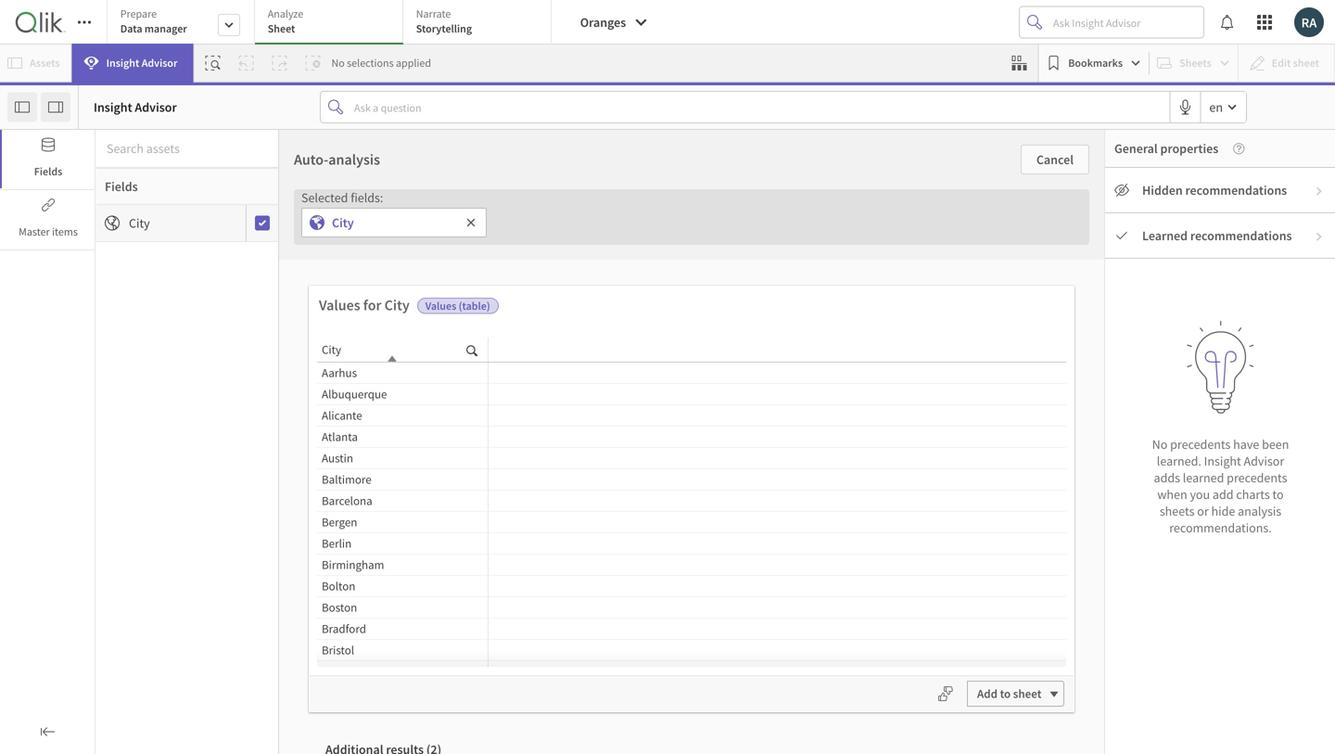 Task type: vqa. For each thing, say whether or not it's contained in the screenshot.
selections
yes



Task type: locate. For each thing, give the bounding box(es) containing it.
sheet. down and
[[917, 556, 950, 572]]

. inside . save any insights you discover to this sheet.
[[463, 553, 467, 569]]

2 horizontal spatial data
[[705, 503, 729, 519]]

edit image
[[861, 503, 883, 520]]

fields button
[[0, 130, 95, 188], [2, 130, 95, 188], [96, 168, 278, 205]]

the
[[428, 465, 449, 484], [684, 503, 702, 519]]

insight
[[106, 56, 139, 70], [94, 99, 132, 115], [1205, 453, 1242, 469], [639, 529, 673, 545], [374, 554, 410, 569]]

items
[[52, 224, 78, 239]]

1 horizontal spatial this
[[741, 556, 761, 572]]

0 horizontal spatial or
[[473, 503, 484, 519]]

recommendations.
[[1170, 520, 1272, 536]]

for
[[363, 296, 382, 314], [444, 528, 459, 544]]

or left let
[[473, 503, 484, 519]]

this down the 'save'
[[465, 581, 486, 597]]

insight advisor inside dropdown button
[[106, 56, 178, 70]]

insights down birmingham
[[336, 581, 378, 597]]

add to sheet
[[978, 686, 1042, 701]]

grid containing city
[[317, 338, 1067, 725]]

recommendations
[[1186, 182, 1288, 199], [1191, 227, 1293, 244]]

grid inside choose an option below to get started adding to this sheet... application
[[317, 338, 1067, 725]]

fields up master items on the left top of page
[[34, 164, 62, 179]]

1 horizontal spatial you
[[462, 528, 482, 544]]

sheet right edit
[[906, 504, 935, 519]]

a
[[649, 465, 657, 484]]

to right saved
[[727, 556, 738, 572]]

sheet. down any
[[488, 581, 521, 597]]

1 vertical spatial this
[[741, 556, 761, 572]]

1 horizontal spatial or
[[1198, 503, 1209, 520]]

using
[[732, 503, 761, 519]]

found
[[575, 556, 607, 572]]

0 vertical spatial this
[[839, 252, 874, 280]]

add to sheet button
[[968, 681, 1065, 707]]

small image inside hidden recommendations button
[[1314, 186, 1326, 197]]

aarhus
[[322, 365, 357, 380]]

0 vertical spatial no
[[332, 56, 345, 70]]

storytelling
[[416, 21, 472, 36]]

1 vertical spatial you
[[462, 528, 482, 544]]

insight up can
[[639, 529, 673, 545]]

fields
[[34, 164, 62, 179], [105, 178, 138, 195]]

1 horizontal spatial data
[[452, 465, 480, 484]]

sheet. inside to start creating visualizations and build your new sheet.
[[917, 556, 950, 572]]

choose
[[390, 252, 459, 280]]

new for find
[[601, 503, 624, 519]]

no
[[332, 56, 345, 70], [1153, 436, 1168, 453]]

1 horizontal spatial .
[[725, 528, 729, 544]]

search image
[[467, 341, 478, 358]]

or
[[473, 503, 484, 519], [1198, 503, 1209, 520]]

the right in at right bottom
[[684, 503, 702, 519]]

1 vertical spatial the
[[684, 503, 702, 519]]

city
[[332, 214, 354, 231], [129, 215, 150, 231], [385, 296, 410, 314], [322, 342, 341, 357]]

0 horizontal spatial the
[[428, 465, 449, 484]]

fields up "city" button
[[105, 178, 138, 195]]

values left (table)
[[426, 299, 457, 313]]

1 horizontal spatial your
[[864, 556, 889, 572]]

0 horizontal spatial data
[[402, 503, 427, 519]]

for left values (table)
[[363, 296, 382, 314]]

any
[[498, 553, 517, 569]]

0 horizontal spatial you
[[381, 581, 401, 597]]

sheet. for analytics
[[917, 556, 950, 572]]

insight down 'insight advisor' dropdown button
[[94, 99, 132, 115]]

advisor up be
[[676, 529, 713, 545]]

advisor up the charts
[[1244, 453, 1285, 469]]

0 horizontal spatial your
[[375, 503, 400, 519]]

insight inside no precedents have been learned. insight advisor adds learned precedents when you add charts to sheets or hide analysis recommendations.
[[1205, 453, 1242, 469]]

your
[[375, 503, 400, 519], [864, 556, 889, 572]]

1 horizontal spatial fields
[[105, 178, 138, 195]]

have
[[614, 465, 646, 484]]

insight advisor down data
[[106, 56, 178, 70]]

2 vertical spatial you
[[381, 581, 401, 597]]

data left the directly
[[402, 503, 427, 519]]

hide properties image
[[48, 100, 63, 115]]

atlanta
[[322, 429, 358, 444]]

Ask Insight Advisor text field
[[1050, 7, 1204, 37]]

sheet right add
[[1014, 686, 1042, 701]]

this left sheet... at the top right of the page
[[839, 252, 874, 280]]

selected
[[301, 189, 348, 206]]

1 vertical spatial analysis
[[1238, 503, 1282, 520]]

selections tool image
[[1012, 56, 1027, 70]]

. press space to sort on this column. element
[[488, 338, 1066, 362]]

2 horizontal spatial you
[[1190, 486, 1211, 503]]

data inside explore your data directly or let qlik generate insights for you with
[[402, 503, 427, 519]]

data for the
[[452, 465, 480, 484]]

1 vertical spatial small image
[[1314, 231, 1326, 243]]

to right the charts
[[1273, 486, 1284, 503]]

tab list
[[106, 0, 558, 46]]

any
[[731, 528, 751, 544]]

city down "choose"
[[385, 296, 410, 314]]

1 horizontal spatial values
[[426, 299, 457, 313]]

insights down the directly
[[399, 528, 441, 544]]

sheet. down can
[[651, 581, 684, 597]]

insights inside explore your data directly or let qlik generate insights for you with
[[399, 528, 441, 544]]

sheet. for data
[[488, 581, 521, 597]]

boston
[[322, 600, 357, 615]]

new down visualizations
[[892, 556, 914, 572]]

. left any at the bottom right of page
[[725, 528, 729, 544]]

save
[[469, 553, 495, 569]]

to left start
[[950, 503, 961, 519]]

insight down generate
[[374, 554, 410, 569]]

sheet
[[906, 504, 935, 519], [1014, 686, 1042, 701]]

0 horizontal spatial this
[[465, 581, 486, 597]]

small image inside learned recommendations button
[[1314, 231, 1326, 243]]

your up generate
[[375, 503, 400, 519]]

0 vertical spatial you
[[1190, 486, 1211, 503]]

0 vertical spatial your
[[375, 503, 400, 519]]

to inside no precedents have been learned. insight advisor adds learned precedents when you add charts to sheets or hide analysis recommendations.
[[1273, 486, 1284, 503]]

barcelona
[[322, 493, 373, 508]]

you left with
[[462, 528, 482, 544]]

explore up generate
[[332, 503, 373, 519]]

master items
[[19, 224, 78, 239]]

2 vertical spatial this
[[465, 581, 486, 597]]

0 horizontal spatial for
[[363, 296, 382, 314]]

0 horizontal spatial .
[[463, 553, 467, 569]]

.
[[725, 528, 729, 544], [463, 553, 467, 569]]

explore for explore the data
[[377, 465, 425, 484]]

hidden
[[1143, 182, 1183, 199]]

1 vertical spatial sheet
[[1014, 686, 1042, 701]]

insight down data
[[106, 56, 139, 70]]

saved
[[693, 556, 724, 572]]

cancel button
[[1021, 145, 1090, 174]]

analysis
[[329, 150, 380, 169], [1238, 503, 1282, 520]]

1 vertical spatial explore
[[332, 503, 373, 519]]

0 horizontal spatial explore
[[332, 503, 373, 519]]

0 vertical spatial recommendations
[[1186, 182, 1288, 199]]

to right add
[[1000, 686, 1011, 701]]

advisor up discover
[[412, 554, 451, 569]]

city button
[[96, 215, 242, 231]]

no selections applied
[[332, 56, 431, 70]]

insight advisor up discover
[[374, 554, 451, 569]]

1 vertical spatial no
[[1153, 436, 1168, 453]]

analysis right hide
[[1238, 503, 1282, 520]]

values up aarhus
[[319, 296, 360, 314]]

add
[[1213, 486, 1234, 503]]

0 vertical spatial new
[[886, 465, 913, 484]]

recommendations for learned recommendations
[[1191, 227, 1293, 244]]

no left 'selections'
[[332, 56, 345, 70]]

bradford
[[322, 621, 366, 636]]

1 horizontal spatial no
[[1153, 436, 1168, 453]]

0 horizontal spatial no
[[332, 56, 345, 70]]

learned recommendations button
[[1106, 213, 1336, 259]]

manager
[[145, 21, 187, 36]]

2 horizontal spatial sheet.
[[917, 556, 950, 572]]

new right 'find'
[[601, 503, 624, 519]]

adding
[[746, 252, 811, 280]]

sheet.
[[917, 556, 950, 572], [488, 581, 521, 597], [651, 581, 684, 597]]

. left the 'save'
[[463, 553, 467, 569]]

analysis inside no precedents have been learned. insight advisor adds learned precedents when you add charts to sheets or hide analysis recommendations.
[[1238, 503, 1282, 520]]

insight up add in the bottom of the page
[[1205, 453, 1242, 469]]

1 vertical spatial new
[[601, 503, 624, 519]]

1 horizontal spatial sheet.
[[651, 581, 684, 597]]

0 vertical spatial small image
[[1314, 186, 1326, 197]]

your inside explore your data directly or let qlik generate insights for you with
[[375, 503, 400, 519]]

city menu item
[[96, 205, 278, 242]]

Search assets text field
[[96, 132, 278, 165]]

city down selected fields:
[[332, 214, 354, 231]]

to right discover
[[452, 581, 463, 597]]

ask
[[619, 529, 636, 545]]

0 vertical spatial .
[[725, 528, 729, 544]]

data left using
[[705, 503, 729, 519]]

advisor inside no precedents have been learned. insight advisor adds learned precedents when you add charts to sheets or hide analysis recommendations.
[[1244, 453, 1285, 469]]

to inside . save any insights you discover to this sheet.
[[452, 581, 463, 597]]

you inside no precedents have been learned. insight advisor adds learned precedents when you add charts to sheets or hide analysis recommendations.
[[1190, 486, 1211, 503]]

selected fields:
[[301, 189, 383, 206]]

this down any at the bottom right of page
[[741, 556, 761, 572]]

insight advisor button
[[72, 44, 193, 83]]

in
[[672, 503, 682, 519]]

. save any insights you discover to this sheet.
[[336, 553, 521, 597]]

hidden recommendations
[[1143, 182, 1288, 199]]

bergen
[[322, 514, 357, 530]]

1 horizontal spatial the
[[684, 503, 702, 519]]

1 horizontal spatial sheet
[[1014, 686, 1042, 701]]

new right "create"
[[886, 465, 913, 484]]

values for values for city
[[319, 296, 360, 314]]

explore your data directly or let qlik generate insights for you with
[[332, 503, 525, 544]]

advisor down manager
[[142, 56, 178, 70]]

precedents up learned on the right of the page
[[1171, 436, 1231, 453]]

explore right baltimore
[[377, 465, 425, 484]]

start
[[963, 503, 988, 519]]

1 vertical spatial recommendations
[[1191, 227, 1293, 244]]

austin
[[322, 450, 353, 466]]

0 horizontal spatial analysis
[[329, 150, 380, 169]]

tab list containing prepare
[[106, 0, 558, 46]]

2 vertical spatial new
[[892, 556, 914, 572]]

can
[[654, 556, 674, 572]]

the up the directly
[[428, 465, 449, 484]]

1 horizontal spatial for
[[444, 528, 459, 544]]

or left hide
[[1198, 503, 1209, 520]]

for inside explore your data directly or let qlik generate insights for you with
[[444, 528, 459, 544]]

. any found insights can be saved to this sheet.
[[575, 528, 761, 597]]

auto-analysis
[[294, 150, 380, 169]]

hide assets image
[[15, 100, 30, 115]]

recommendations down hidden recommendations button
[[1191, 227, 1293, 244]]

edit
[[883, 504, 904, 519]]

bookmarks
[[1069, 56, 1123, 70]]

1 vertical spatial your
[[864, 556, 889, 572]]

insights down ask
[[610, 556, 652, 572]]

learned
[[1183, 469, 1225, 486]]

birmingham
[[322, 557, 384, 572]]

insights inside . save any insights you discover to this sheet.
[[336, 581, 378, 597]]

small image
[[1314, 186, 1326, 197], [1314, 231, 1326, 243]]

1 vertical spatial for
[[444, 528, 459, 544]]

analysis up selected fields:
[[329, 150, 380, 169]]

precedents down have
[[1227, 469, 1288, 486]]

0 horizontal spatial sheet
[[906, 504, 935, 519]]

new inside to start creating visualizations and build your new sheet.
[[892, 556, 914, 572]]

0 horizontal spatial sheet.
[[488, 581, 521, 597]]

when
[[1158, 486, 1188, 503]]

build
[[966, 531, 994, 547]]

ra button
[[1295, 7, 1325, 37]]

no up adds
[[1153, 436, 1168, 453]]

to left get
[[619, 252, 638, 280]]

. inside the . any found insights can be saved to this sheet.
[[725, 528, 729, 544]]

for down the directly
[[444, 528, 459, 544]]

you left add in the bottom of the page
[[1190, 486, 1211, 503]]

0 horizontal spatial values
[[319, 296, 360, 314]]

city right items
[[129, 215, 150, 231]]

data up the directly
[[452, 465, 480, 484]]

sheet. inside . save any insights you discover to this sheet.
[[488, 581, 521, 597]]

no precedents have been learned. insight advisor adds learned precedents when you add charts to sheets or hide analysis recommendations.
[[1153, 436, 1290, 536]]

2 small image from the top
[[1314, 231, 1326, 243]]

0 vertical spatial insight advisor
[[106, 56, 178, 70]]

to
[[619, 252, 638, 280], [815, 252, 835, 280], [1273, 486, 1284, 503], [950, 503, 961, 519], [727, 556, 738, 572], [452, 581, 463, 597], [1000, 686, 1011, 701]]

no inside no precedents have been learned. insight advisor adds learned precedents when you add charts to sheets or hide analysis recommendations.
[[1153, 436, 1168, 453]]

choose an option below to get started adding to this sheet... application
[[0, 0, 1336, 754]]

0 vertical spatial explore
[[377, 465, 425, 484]]

visualizations
[[867, 531, 940, 547]]

hidden recommendations button
[[1106, 168, 1336, 213]]

1 vertical spatial .
[[463, 553, 467, 569]]

explore inside explore your data directly or let qlik generate insights for you with
[[332, 503, 373, 519]]

you left discover
[[381, 581, 401, 597]]

1 horizontal spatial analysis
[[1238, 503, 1282, 520]]

. for data
[[463, 553, 467, 569]]

recommendations down help image
[[1186, 182, 1288, 199]]

grid
[[317, 338, 1067, 725]]

explore the data
[[377, 465, 480, 484]]

insight advisor down 'insight advisor' dropdown button
[[94, 99, 177, 115]]

1 small image from the top
[[1314, 186, 1326, 197]]

your down visualizations
[[864, 556, 889, 572]]

values
[[319, 296, 360, 314], [426, 299, 457, 313]]

1 horizontal spatial explore
[[377, 465, 425, 484]]

this
[[839, 252, 874, 280], [741, 556, 761, 572], [465, 581, 486, 597]]

ask insight advisor
[[619, 529, 713, 545]]



Task type: describe. For each thing, give the bounding box(es) containing it.
analytics
[[916, 465, 973, 484]]

city inside menu item
[[129, 215, 150, 231]]

results tabs tab list
[[311, 727, 456, 754]]

been
[[1263, 436, 1290, 453]]

1 vertical spatial precedents
[[1227, 469, 1288, 486]]

or inside no precedents have been learned. insight advisor adds learned precedents when you add charts to sheets or hide analysis recommendations.
[[1198, 503, 1209, 520]]

advisor inside dropdown button
[[142, 56, 178, 70]]

discover
[[404, 581, 449, 597]]

2 master items button from the left
[[2, 190, 95, 249]]

medium image
[[1115, 228, 1130, 243]]

applied
[[396, 56, 431, 70]]

values for city
[[319, 296, 410, 314]]

or inside explore your data directly or let qlik generate insights for you with
[[473, 503, 484, 519]]

sheet. inside the . any found insights can be saved to this sheet.
[[651, 581, 684, 597]]

sheet inside button
[[1014, 686, 1042, 701]]

0 vertical spatial for
[[363, 296, 382, 314]]

small image for learned recommendations
[[1314, 231, 1326, 243]]

help image
[[1219, 143, 1245, 154]]

master
[[19, 224, 50, 239]]

alicante
[[322, 408, 362, 423]]

selections
[[347, 56, 394, 70]]

below
[[557, 252, 614, 280]]

0 horizontal spatial fields
[[34, 164, 62, 179]]

started
[[676, 252, 742, 280]]

1 vertical spatial insight advisor
[[94, 99, 177, 115]]

directly
[[429, 503, 470, 519]]

let
[[487, 503, 501, 519]]

to inside to start creating visualizations and build your new sheet.
[[950, 503, 961, 519]]

be
[[676, 556, 690, 572]]

generate
[[349, 528, 396, 544]]

values for values (table)
[[426, 299, 457, 313]]

2 horizontal spatial this
[[839, 252, 874, 280]]

to right adding
[[815, 252, 835, 280]]

0 vertical spatial the
[[428, 465, 449, 484]]

sheet
[[268, 21, 295, 36]]

to inside button
[[1000, 686, 1011, 701]]

search image
[[596, 528, 619, 545]]

creating
[[820, 531, 864, 547]]

city up aarhus
[[322, 342, 341, 357]]

edit sheet
[[883, 504, 935, 519]]

. for question?
[[725, 528, 729, 544]]

data
[[120, 21, 142, 36]]

analyze
[[268, 6, 304, 21]]

create
[[841, 465, 883, 484]]

charts
[[1237, 486, 1271, 503]]

cardiff
[[322, 664, 356, 679]]

oranges
[[580, 14, 626, 31]]

narrate storytelling
[[416, 6, 472, 36]]

find new insights in the data using
[[575, 503, 761, 519]]

smart search image
[[205, 56, 220, 70]]

have
[[1234, 436, 1260, 453]]

0 vertical spatial analysis
[[329, 150, 380, 169]]

no for no selections applied
[[332, 56, 345, 70]]

values (table)
[[426, 299, 490, 313]]

albuquerque
[[322, 386, 387, 402]]

learned.
[[1157, 453, 1202, 469]]

add
[[978, 686, 998, 701]]

your inside to start creating visualizations and build your new sheet.
[[864, 556, 889, 572]]

0 vertical spatial precedents
[[1171, 436, 1231, 453]]

oranges button
[[566, 7, 660, 37]]

question?
[[660, 465, 722, 484]]

this inside . save any insights you discover to this sheet.
[[465, 581, 486, 597]]

deselect field image
[[466, 217, 477, 228]]

2 vertical spatial insight advisor
[[374, 554, 451, 569]]

en button
[[1202, 92, 1247, 122]]

and
[[943, 531, 964, 547]]

small image for hidden recommendations
[[1314, 186, 1326, 197]]

to start creating visualizations and build your new sheet.
[[820, 503, 994, 572]]

general
[[1115, 140, 1158, 157]]

learned recommendations
[[1143, 227, 1293, 244]]

properties
[[1161, 140, 1219, 157]]

you inside explore your data directly or let qlik generate insights for you with
[[462, 528, 482, 544]]

auto-
[[294, 150, 329, 169]]

this inside the . any found insights can be saved to this sheet.
[[741, 556, 761, 572]]

1 master items button from the left
[[0, 190, 95, 249]]

en
[[1210, 99, 1223, 115]]

advisor down 'insight advisor' dropdown button
[[135, 99, 177, 115]]

Ask a question text field
[[351, 92, 1170, 122]]

qlik
[[503, 503, 525, 519]]

explore for explore your data directly or let qlik generate insights for you with
[[332, 503, 373, 519]]

sheet...
[[878, 252, 946, 280]]

view disabled image
[[1115, 183, 1130, 198]]

you inside . save any insights you discover to this sheet.
[[381, 581, 401, 597]]

insight inside dropdown button
[[106, 56, 139, 70]]

sheets
[[1160, 503, 1195, 520]]

with
[[484, 528, 508, 544]]

(table)
[[459, 299, 490, 313]]

city menu
[[96, 205, 278, 753]]

prepare
[[120, 6, 157, 21]]

learned
[[1143, 227, 1188, 244]]

general properties
[[1115, 140, 1219, 157]]

data for your
[[402, 503, 427, 519]]

to inside the . any found insights can be saved to this sheet.
[[727, 556, 738, 572]]

prepare data manager
[[120, 6, 187, 36]]

insights inside the . any found insights can be saved to this sheet.
[[610, 556, 652, 572]]

no for no precedents have been learned. insight advisor adds learned precedents when you add charts to sheets or hide analysis recommendations.
[[1153, 436, 1168, 453]]

narrate
[[416, 6, 451, 21]]

insights left in at right bottom
[[627, 503, 669, 519]]

use
[[826, 503, 849, 519]]

new for create
[[886, 465, 913, 484]]

fields:
[[351, 189, 383, 206]]

create new analytics
[[841, 465, 973, 484]]

choose an option below to get started adding to this sheet...
[[390, 252, 946, 280]]

baltimore
[[322, 472, 372, 487]]

bookmarks button
[[1043, 48, 1146, 78]]

ra
[[1302, 14, 1317, 31]]

have a question?
[[614, 465, 722, 484]]

berlin
[[322, 536, 352, 551]]

bolton
[[322, 578, 356, 594]]

analyze sheet
[[268, 6, 304, 36]]

0 vertical spatial sheet
[[906, 504, 935, 519]]

recommendations for hidden recommendations
[[1186, 182, 1288, 199]]

get
[[643, 252, 672, 280]]

option
[[492, 252, 553, 280]]



